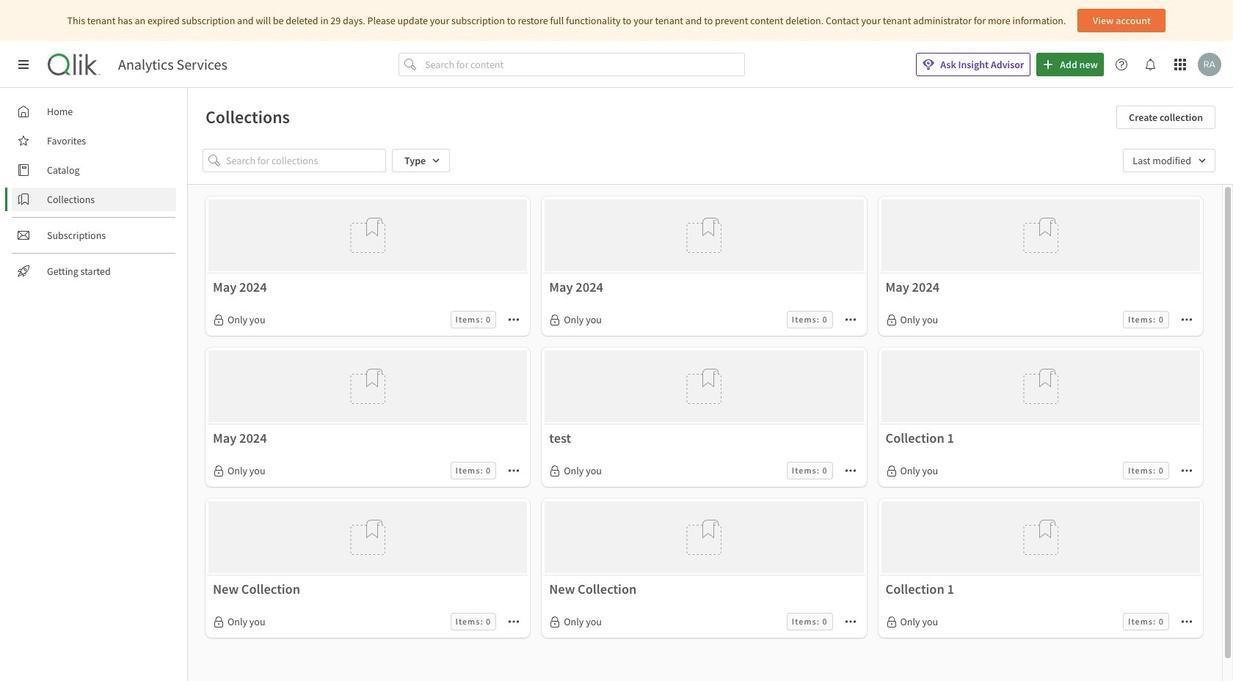 Task type: locate. For each thing, give the bounding box(es) containing it.
1 vertical spatial more actions image
[[508, 466, 520, 477]]

ruby anderson image
[[1198, 53, 1221, 76]]

1 more actions image from the top
[[508, 314, 520, 326]]

navigation pane element
[[0, 94, 187, 289]]

more actions image
[[508, 314, 520, 326], [508, 466, 520, 477]]

None field
[[1123, 149, 1216, 172]]

Search for content text field
[[422, 53, 745, 76]]

0 vertical spatial more actions image
[[508, 314, 520, 326]]

more actions image
[[1181, 314, 1193, 326], [1181, 466, 1193, 477], [508, 617, 520, 629], [845, 617, 856, 629], [1181, 617, 1193, 629]]

filters region
[[188, 137, 1233, 184]]



Task type: vqa. For each thing, say whether or not it's contained in the screenshot.
field in "Filters" Region
yes



Task type: describe. For each thing, give the bounding box(es) containing it.
none field inside filters region
[[1123, 149, 1216, 172]]

close sidebar menu image
[[18, 59, 29, 70]]

analytics services element
[[118, 56, 227, 73]]

2 more actions image from the top
[[508, 466, 520, 477]]

Search for collections text field
[[226, 149, 386, 172]]



